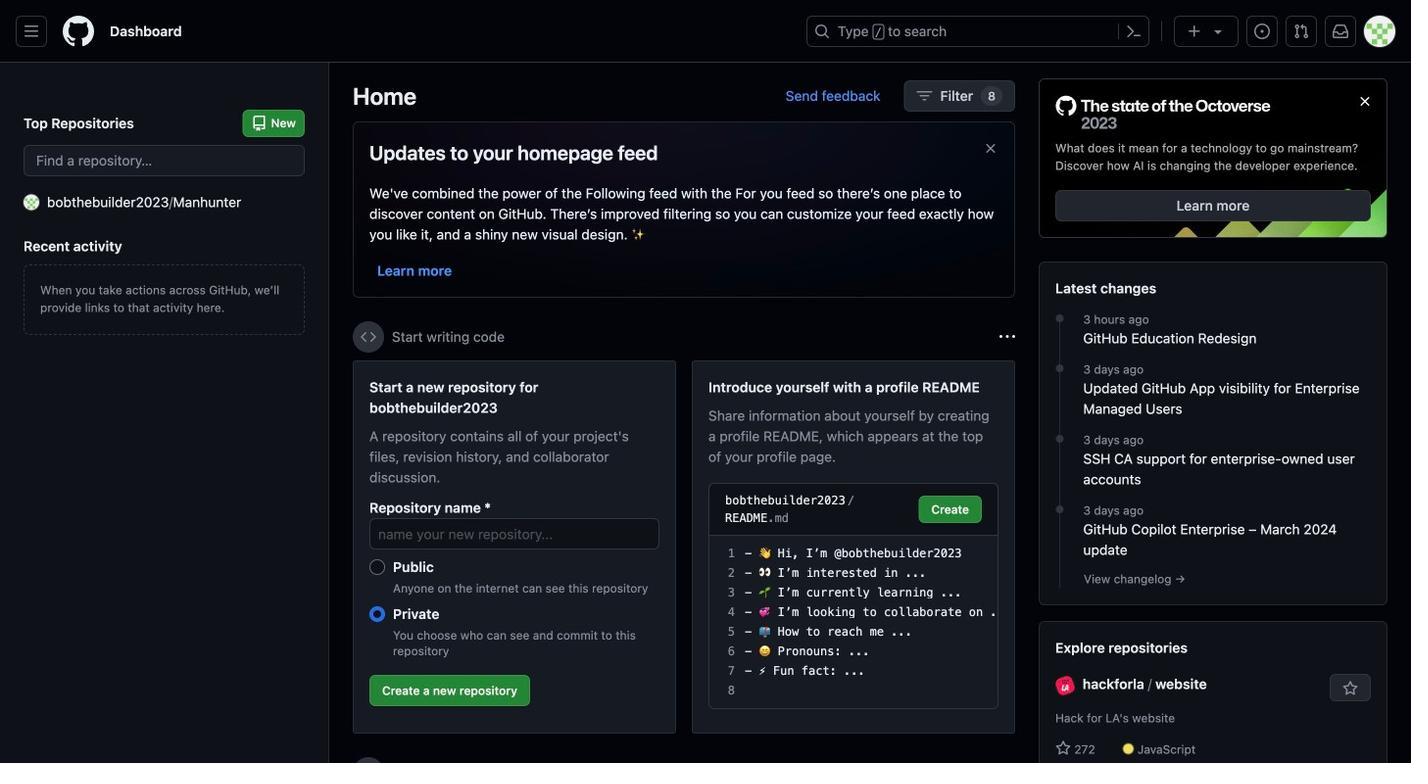 Task type: describe. For each thing, give the bounding box(es) containing it.
homepage image
[[63, 16, 94, 47]]

none submit inside the introduce yourself with a profile readme element
[[919, 496, 982, 523]]

Find a repository… text field
[[24, 145, 305, 176]]

x image
[[983, 141, 999, 156]]

notifications image
[[1333, 24, 1349, 39]]

3 dot fill image from the top
[[1052, 502, 1068, 518]]

none radio inside start a new repository element
[[370, 560, 385, 575]]

plus image
[[1187, 24, 1203, 39]]

2 dot fill image from the top
[[1052, 431, 1068, 447]]

why am i seeing this? image
[[1000, 329, 1015, 345]]

github logo image
[[1056, 95, 1271, 131]]

filter image
[[917, 88, 933, 104]]



Task type: locate. For each thing, give the bounding box(es) containing it.
name your new repository... text field
[[370, 518, 660, 550]]

None radio
[[370, 560, 385, 575]]

code image
[[361, 329, 376, 345]]

@hackforla profile image
[[1056, 676, 1075, 696]]

issue opened image
[[1255, 24, 1270, 39]]

explore element
[[1039, 78, 1388, 764]]

1 dot fill image from the top
[[1052, 311, 1068, 327]]

star this repository image
[[1343, 681, 1358, 697]]

start a new repository element
[[353, 361, 676, 734]]

0 vertical spatial dot fill image
[[1052, 311, 1068, 327]]

None radio
[[370, 607, 385, 622]]

command palette image
[[1126, 24, 1142, 39]]

None submit
[[919, 496, 982, 523]]

dot fill image
[[1052, 311, 1068, 327], [1052, 431, 1068, 447], [1052, 502, 1068, 518]]

manhunter image
[[24, 195, 39, 210]]

git pull request image
[[1294, 24, 1309, 39]]

1 vertical spatial dot fill image
[[1052, 431, 1068, 447]]

none radio inside start a new repository element
[[370, 607, 385, 622]]

triangle down image
[[1210, 24, 1226, 39]]

dot fill image
[[1052, 361, 1068, 376]]

introduce yourself with a profile readme element
[[692, 361, 1015, 734]]

star image
[[1056, 741, 1071, 757]]

explore repositories navigation
[[1039, 622, 1388, 764]]

Top Repositories search field
[[24, 145, 305, 176]]

2 vertical spatial dot fill image
[[1052, 502, 1068, 518]]

close image
[[1357, 94, 1373, 109]]



Task type: vqa. For each thing, say whether or not it's contained in the screenshot.
git pull request image
yes



